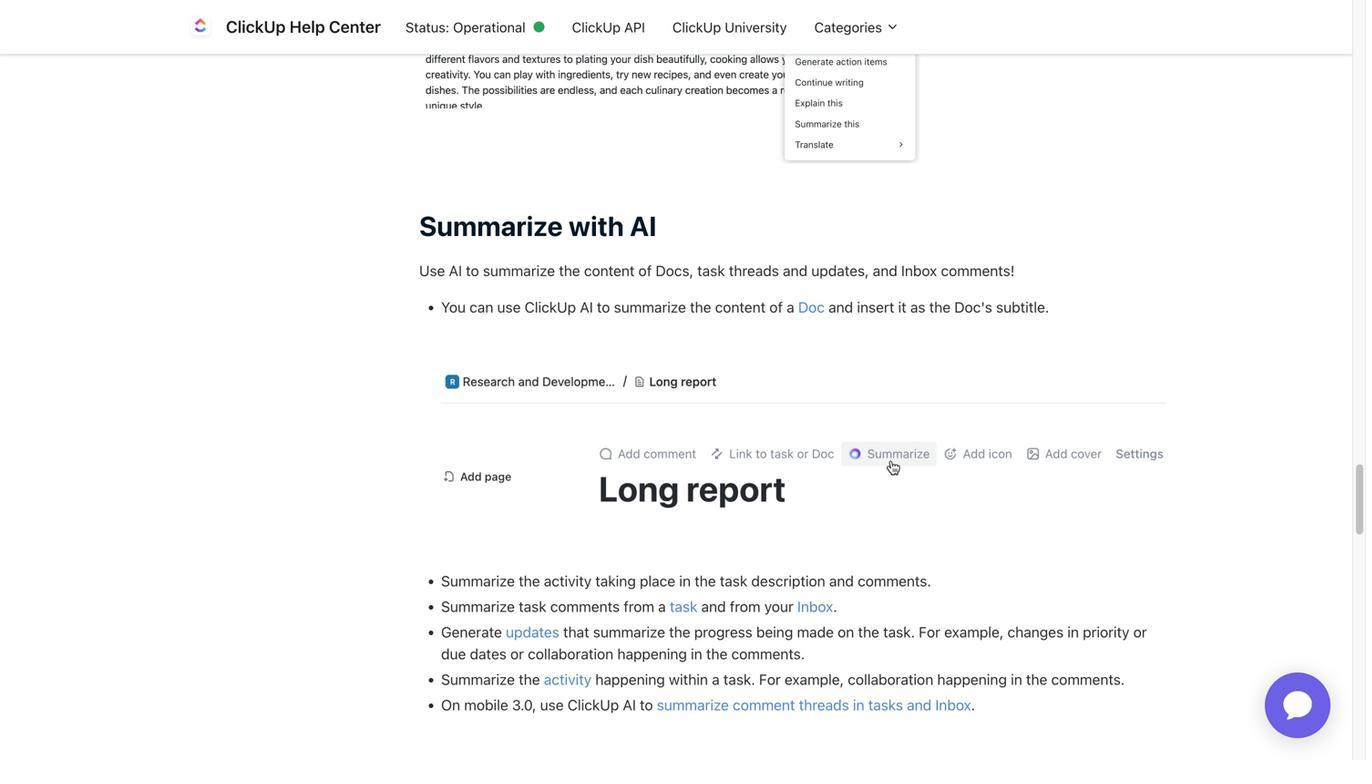 Task type: describe. For each thing, give the bounding box(es) containing it.
categories
[[815, 19, 886, 35]]

task link
[[670, 598, 698, 615]]

dates
[[470, 646, 507, 663]]

clickup university link
[[659, 10, 801, 44]]

activity link
[[544, 671, 592, 688]]

that
[[563, 624, 589, 641]]

0 horizontal spatial content
[[584, 262, 635, 279]]

inbox link
[[798, 598, 834, 615]]

,
[[532, 697, 536, 714]]

insert
[[857, 298, 895, 316]]

clickup inside summarize the activity happening within a task. for example, collaboration happening in the comments. on mobile 3.0 , use clickup ai to summarize comment threads in tasks and inbox .
[[568, 697, 619, 714]]

on
[[838, 624, 855, 641]]

use
[[419, 262, 445, 279]]

generate updates
[[441, 624, 560, 641]]

categories button
[[801, 10, 913, 44]]

the down use ai to summarize the content of docs, task threads and updates, and inbox comments!
[[690, 298, 712, 316]]

a inside summarize the activity taking place in the task description and comments. summarize task comments from a task and from your inbox .
[[658, 598, 666, 615]]

1 horizontal spatial content
[[715, 298, 766, 316]]

collaboration inside that summarize the progress being made on the task. for example, changes in priority or due dates or collaboration happening in the comments.
[[528, 646, 614, 663]]

you
[[441, 298, 466, 316]]

comments. inside that summarize the progress being made on the task. for example, changes in priority or due dates or collaboration happening in the comments.
[[732, 646, 805, 663]]

ai inside summarize the activity happening within a task. for example, collaboration happening in the comments. on mobile 3.0 , use clickup ai to summarize comment threads in tasks and inbox .
[[623, 697, 636, 714]]

summarize the activity taking place in the task description and comments. summarize task comments from a task and from your inbox .
[[441, 573, 935, 615]]

0 vertical spatial use
[[497, 298, 521, 316]]

0 vertical spatial of
[[639, 262, 652, 279]]

comments. inside summarize the activity happening within a task. for example, collaboration happening in the comments. on mobile 3.0 , use clickup ai to summarize comment threads in tasks and inbox .
[[1052, 671, 1125, 688]]

task. inside summarize the activity happening within a task. for example, collaboration happening in the comments. on mobile 3.0 , use clickup ai to summarize comment threads in tasks and inbox .
[[724, 671, 756, 688]]

summarize inside that summarize the progress being made on the task. for example, changes in priority or due dates or collaboration happening in the comments.
[[593, 624, 665, 641]]

clickup for clickup university
[[673, 19, 721, 35]]

activity for happening
[[544, 671, 592, 688]]

priority
[[1083, 624, 1130, 641]]

updates
[[506, 624, 560, 641]]

summarize with ai
[[419, 210, 663, 242]]

generate
[[441, 624, 502, 641]]

subtitle.
[[997, 298, 1050, 316]]

that summarize the progress being made on the task. for example, changes in priority or due dates or collaboration happening in the comments.
[[441, 624, 1147, 663]]

the down changes
[[1027, 671, 1048, 688]]

place
[[640, 573, 676, 590]]

summarize for summarize the activity taking place in the task description and comments. summarize task comments from a task and from your inbox .
[[441, 573, 515, 590]]

changes
[[1008, 624, 1064, 641]]

doc's
[[955, 298, 993, 316]]

screenshot of the edit options avaialble in the ai edit modal. click the above article link for a description of all the prompts in the edit modal. image
[[419, 0, 921, 164]]

api
[[624, 19, 645, 35]]

you can use clickup ai to summarize the content of a doc and insert it as the doc's subtitle.
[[441, 298, 1050, 316]]

doc
[[799, 298, 825, 316]]

help
[[290, 17, 325, 36]]

status: operational
[[406, 19, 526, 35]]

comments
[[550, 598, 620, 615]]

university
[[725, 19, 787, 35]]

and up inbox link at bottom right
[[830, 573, 854, 590]]

docs,
[[656, 262, 694, 279]]

task up the progress
[[720, 573, 748, 590]]

example, inside that summarize the progress being made on the task. for example, changes in priority or due dates or collaboration happening in the comments.
[[945, 624, 1004, 641]]

and right doc link
[[829, 298, 854, 316]]

the right on
[[858, 624, 880, 641]]

the right as
[[930, 298, 951, 316]]

center
[[329, 17, 381, 36]]

being
[[757, 624, 793, 641]]

operational
[[453, 19, 526, 35]]

use ai to summarize the content of docs, task threads and updates, and inbox comments!
[[419, 262, 1015, 279]]

. inside summarize the activity taking place in the task description and comments. summarize task comments from a task and from your inbox .
[[834, 598, 838, 615]]

and up the doc
[[783, 262, 808, 279]]

0 vertical spatial inbox
[[902, 262, 937, 279]]

1 horizontal spatial to
[[597, 298, 610, 316]]

summarize for summarize the activity happening within a task. for example, collaboration happening in the comments. on mobile 3.0 , use clickup ai to summarize comment threads in tasks and inbox .
[[441, 671, 515, 688]]



Task type: locate. For each thing, give the bounding box(es) containing it.
threads inside summarize the activity happening within a task. for example, collaboration happening in the comments. on mobile 3.0 , use clickup ai to summarize comment threads in tasks and inbox .
[[799, 697, 849, 714]]

1 vertical spatial .
[[972, 697, 976, 714]]

1 vertical spatial threads
[[799, 697, 849, 714]]

activity up the comments
[[544, 573, 592, 590]]

1 vertical spatial a
[[658, 598, 666, 615]]

task. right on
[[884, 624, 915, 641]]

can
[[470, 298, 494, 316]]

a inside summarize the activity happening within a task. for example, collaboration happening in the comments. on mobile 3.0 , use clickup ai to summarize comment threads in tasks and inbox .
[[712, 671, 720, 688]]

0 vertical spatial or
[[1134, 624, 1147, 641]]

1 horizontal spatial from
[[730, 598, 761, 615]]

summarize down within
[[657, 697, 729, 714]]

clickup help center
[[226, 17, 381, 36]]

task up updates
[[519, 598, 547, 615]]

the down task link
[[669, 624, 691, 641]]

0 horizontal spatial comments.
[[732, 646, 805, 663]]

1 horizontal spatial example,
[[945, 624, 1004, 641]]

task down 'place'
[[670, 598, 698, 615]]

1 vertical spatial collaboration
[[848, 671, 934, 688]]

on
[[441, 697, 460, 714]]

task.
[[884, 624, 915, 641], [724, 671, 756, 688]]

example, left changes
[[945, 624, 1004, 641]]

inbox up as
[[902, 262, 937, 279]]

and
[[783, 262, 808, 279], [873, 262, 898, 279], [829, 298, 854, 316], [830, 573, 854, 590], [702, 598, 726, 615], [907, 697, 932, 714]]

clickup left api
[[572, 19, 621, 35]]

1 activity from the top
[[544, 573, 592, 590]]

taking
[[596, 573, 636, 590]]

for right on
[[919, 624, 941, 641]]

clickup help center link
[[186, 12, 392, 41]]

1 vertical spatial example,
[[785, 671, 844, 688]]

use right can
[[497, 298, 521, 316]]

clickup help help center home page image
[[186, 12, 215, 41]]

or
[[1134, 624, 1147, 641], [511, 646, 524, 663]]

1 vertical spatial comments.
[[732, 646, 805, 663]]

in up within
[[691, 646, 703, 663]]

a left the doc
[[787, 298, 795, 316]]

0 vertical spatial comments.
[[858, 573, 932, 590]]

example, up summarize comment threads in tasks and inbox link
[[785, 671, 844, 688]]

activity down that
[[544, 671, 592, 688]]

to
[[466, 262, 479, 279], [597, 298, 610, 316], [640, 697, 653, 714]]

a
[[787, 298, 795, 316], [658, 598, 666, 615], [712, 671, 720, 688]]

0 vertical spatial collaboration
[[528, 646, 614, 663]]

1 from from the left
[[624, 598, 655, 615]]

application
[[1244, 651, 1353, 760]]

clickup university
[[673, 19, 787, 35]]

the up ,
[[519, 671, 540, 688]]

1 horizontal spatial use
[[540, 697, 564, 714]]

threads
[[729, 262, 779, 279], [799, 697, 849, 714]]

0 vertical spatial task.
[[884, 624, 915, 641]]

happening
[[618, 646, 687, 663], [596, 671, 665, 688], [938, 671, 1007, 688]]

comment
[[733, 697, 795, 714]]

1 horizontal spatial task.
[[884, 624, 915, 641]]

0 horizontal spatial from
[[624, 598, 655, 615]]

in left tasks
[[853, 697, 865, 714]]

1 horizontal spatial of
[[770, 298, 783, 316]]

use inside summarize the activity happening within a task. for example, collaboration happening in the comments. on mobile 3.0 , use clickup ai to summarize comment threads in tasks and inbox .
[[540, 697, 564, 714]]

0 vertical spatial for
[[919, 624, 941, 641]]

0 vertical spatial to
[[466, 262, 479, 279]]

in up task link
[[680, 573, 691, 590]]

task
[[698, 262, 725, 279], [720, 573, 748, 590], [519, 598, 547, 615], [670, 598, 698, 615]]

of left docs,
[[639, 262, 652, 279]]

1 vertical spatial to
[[597, 298, 610, 316]]

1 horizontal spatial or
[[1134, 624, 1147, 641]]

1 horizontal spatial threads
[[799, 697, 849, 714]]

1 vertical spatial use
[[540, 697, 564, 714]]

content down with
[[584, 262, 635, 279]]

0 vertical spatial example,
[[945, 624, 1004, 641]]

0 vertical spatial .
[[834, 598, 838, 615]]

1 vertical spatial of
[[770, 298, 783, 316]]

the up task link
[[695, 573, 716, 590]]

summarize
[[419, 210, 563, 242], [441, 573, 515, 590], [441, 598, 515, 615], [441, 671, 515, 688]]

. up made
[[834, 598, 838, 615]]

0 horizontal spatial task.
[[724, 671, 756, 688]]

from up the progress
[[730, 598, 761, 615]]

0 horizontal spatial or
[[511, 646, 524, 663]]

1 horizontal spatial .
[[972, 697, 976, 714]]

clickup left help
[[226, 17, 286, 36]]

1 horizontal spatial comments.
[[858, 573, 932, 590]]

0 horizontal spatial example,
[[785, 671, 844, 688]]

inbox inside summarize the activity taking place in the task description and comments. summarize task comments from a task and from your inbox .
[[798, 598, 834, 615]]

and inside summarize the activity happening within a task. for example, collaboration happening in the comments. on mobile 3.0 , use clickup ai to summarize comment threads in tasks and inbox .
[[907, 697, 932, 714]]

in left priority
[[1068, 624, 1079, 641]]

2 vertical spatial comments.
[[1052, 671, 1125, 688]]

1 horizontal spatial collaboration
[[848, 671, 934, 688]]

clickup for clickup api
[[572, 19, 621, 35]]

clickup down activity link
[[568, 697, 619, 714]]

to inside summarize the activity happening within a task. for example, collaboration happening in the comments. on mobile 3.0 , use clickup ai to summarize comment threads in tasks and inbox .
[[640, 697, 653, 714]]

. inside summarize the activity happening within a task. for example, collaboration happening in the comments. on mobile 3.0 , use clickup ai to summarize comment threads in tasks and inbox .
[[972, 697, 976, 714]]

description
[[752, 573, 826, 590]]

it
[[899, 298, 907, 316]]

inbox up made
[[798, 598, 834, 615]]

clickup left university
[[673, 19, 721, 35]]

1 horizontal spatial a
[[712, 671, 720, 688]]

1 vertical spatial inbox
[[798, 598, 834, 615]]

inbox
[[902, 262, 937, 279], [798, 598, 834, 615], [936, 697, 972, 714]]

clickup right can
[[525, 298, 576, 316]]

for inside that summarize the progress being made on the task. for example, changes in priority or due dates or collaboration happening in the comments.
[[919, 624, 941, 641]]

inbox inside summarize the activity happening within a task. for example, collaboration happening in the comments. on mobile 3.0 , use clickup ai to summarize comment threads in tasks and inbox .
[[936, 697, 972, 714]]

0 vertical spatial content
[[584, 262, 635, 279]]

with
[[569, 210, 624, 242]]

a left task link
[[658, 598, 666, 615]]

comments!
[[941, 262, 1015, 279]]

or right priority
[[1134, 624, 1147, 641]]

summarize the activity happening within a task. for example, collaboration happening in the comments. on mobile 3.0 , use clickup ai to summarize comment threads in tasks and inbox .
[[441, 671, 1129, 714]]

in inside summarize the activity taking place in the task description and comments. summarize task comments from a task and from your inbox .
[[680, 573, 691, 590]]

activity inside summarize the activity taking place in the task description and comments. summarize task comments from a task and from your inbox .
[[544, 573, 592, 590]]

doc link
[[799, 298, 825, 316]]

the down with
[[559, 262, 580, 279]]

2 from from the left
[[730, 598, 761, 615]]

within
[[669, 671, 708, 688]]

summarize down summarize with ai
[[483, 262, 555, 279]]

inbox right tasks
[[936, 697, 972, 714]]

content
[[584, 262, 635, 279], [715, 298, 766, 316]]

0 horizontal spatial of
[[639, 262, 652, 279]]

task right docs,
[[698, 262, 725, 279]]

collaboration inside summarize the activity happening within a task. for example, collaboration happening in the comments. on mobile 3.0 , use clickup ai to summarize comment threads in tasks and inbox .
[[848, 671, 934, 688]]

2 activity from the top
[[544, 671, 592, 688]]

the down the progress
[[706, 646, 728, 663]]

or down updates
[[511, 646, 524, 663]]

task. up comment
[[724, 671, 756, 688]]

collaboration down that
[[528, 646, 614, 663]]

example, inside summarize the activity happening within a task. for example, collaboration happening in the comments. on mobile 3.0 , use clickup ai to summarize comment threads in tasks and inbox .
[[785, 671, 844, 688]]

the up updates
[[519, 573, 540, 590]]

1 vertical spatial activity
[[544, 671, 592, 688]]

0 horizontal spatial .
[[834, 598, 838, 615]]

your
[[765, 598, 794, 615]]

of left the doc
[[770, 298, 783, 316]]

1 vertical spatial or
[[511, 646, 524, 663]]

0 horizontal spatial threads
[[729, 262, 779, 279]]

and up insert
[[873, 262, 898, 279]]

1 vertical spatial task.
[[724, 671, 756, 688]]

for
[[919, 624, 941, 641], [759, 671, 781, 688]]

0 horizontal spatial for
[[759, 671, 781, 688]]

0 vertical spatial threads
[[729, 262, 779, 279]]

0 vertical spatial activity
[[544, 573, 592, 590]]

summarize down the comments
[[593, 624, 665, 641]]

summarize for summarize with ai
[[419, 210, 563, 242]]

example,
[[945, 624, 1004, 641], [785, 671, 844, 688]]

summarize inside summarize the activity happening within a task. for example, collaboration happening in the comments. on mobile 3.0 , use clickup ai to summarize comment threads in tasks and inbox .
[[657, 697, 729, 714]]

updates,
[[812, 262, 869, 279]]

updates link
[[506, 624, 560, 641]]

summarize comment threads in tasks and inbox link
[[657, 697, 972, 714]]

activity
[[544, 573, 592, 590], [544, 671, 592, 688]]

0 vertical spatial a
[[787, 298, 795, 316]]

status:
[[406, 19, 450, 35]]

0 horizontal spatial to
[[466, 262, 479, 279]]

and right tasks
[[907, 697, 932, 714]]

2 horizontal spatial comments.
[[1052, 671, 1125, 688]]

collaboration
[[528, 646, 614, 663], [848, 671, 934, 688]]

due
[[441, 646, 466, 663]]

3.0
[[512, 697, 532, 714]]

comments.
[[858, 573, 932, 590], [732, 646, 805, 663], [1052, 671, 1125, 688]]

threads up you can use clickup ai to summarize the content of a doc and insert it as the doc's subtitle.
[[729, 262, 779, 279]]

clickup api
[[572, 19, 645, 35]]

2 vertical spatial inbox
[[936, 697, 972, 714]]

.
[[834, 598, 838, 615], [972, 697, 976, 714]]

0 horizontal spatial use
[[497, 298, 521, 316]]

screenshot showing the summarize button in docs. image
[[441, 362, 1167, 518]]

from
[[624, 598, 655, 615], [730, 598, 761, 615]]

threads right comment
[[799, 697, 849, 714]]

2 vertical spatial a
[[712, 671, 720, 688]]

as
[[911, 298, 926, 316]]

0 horizontal spatial a
[[658, 598, 666, 615]]

clickup for clickup help center
[[226, 17, 286, 36]]

2 horizontal spatial a
[[787, 298, 795, 316]]

summarize inside summarize the activity happening within a task. for example, collaboration happening in the comments. on mobile 3.0 , use clickup ai to summarize comment threads in tasks and inbox .
[[441, 671, 515, 688]]

activity inside summarize the activity happening within a task. for example, collaboration happening in the comments. on mobile 3.0 , use clickup ai to summarize comment threads in tasks and inbox .
[[544, 671, 592, 688]]

summarize
[[483, 262, 555, 279], [614, 298, 686, 316], [593, 624, 665, 641], [657, 697, 729, 714]]

use right ,
[[540, 697, 564, 714]]

summarize down docs,
[[614, 298, 686, 316]]

1 vertical spatial for
[[759, 671, 781, 688]]

2 vertical spatial to
[[640, 697, 653, 714]]

the
[[559, 262, 580, 279], [690, 298, 712, 316], [930, 298, 951, 316], [519, 573, 540, 590], [695, 573, 716, 590], [669, 624, 691, 641], [858, 624, 880, 641], [706, 646, 728, 663], [519, 671, 540, 688], [1027, 671, 1048, 688]]

activity for taking
[[544, 573, 592, 590]]

progress
[[694, 624, 753, 641]]

mobile
[[464, 697, 508, 714]]

tasks
[[869, 697, 903, 714]]

for inside summarize the activity happening within a task. for example, collaboration happening in the comments. on mobile 3.0 , use clickup ai to summarize comment threads in tasks and inbox .
[[759, 671, 781, 688]]

use
[[497, 298, 521, 316], [540, 697, 564, 714]]

0 horizontal spatial collaboration
[[528, 646, 614, 663]]

2 horizontal spatial to
[[640, 697, 653, 714]]

content down use ai to summarize the content of docs, task threads and updates, and inbox comments!
[[715, 298, 766, 316]]

of
[[639, 262, 652, 279], [770, 298, 783, 316]]

1 vertical spatial content
[[715, 298, 766, 316]]

1 horizontal spatial for
[[919, 624, 941, 641]]

clickup api link
[[559, 10, 659, 44]]

in
[[680, 573, 691, 590], [1068, 624, 1079, 641], [691, 646, 703, 663], [1011, 671, 1023, 688], [853, 697, 865, 714]]

. right tasks
[[972, 697, 976, 714]]

collaboration up tasks
[[848, 671, 934, 688]]

made
[[797, 624, 834, 641]]

and up the progress
[[702, 598, 726, 615]]

happening inside that summarize the progress being made on the task. for example, changes in priority or due dates or collaboration happening in the comments.
[[618, 646, 687, 663]]

comments. inside summarize the activity taking place in the task description and comments. summarize task comments from a task and from your inbox .
[[858, 573, 932, 590]]

a right within
[[712, 671, 720, 688]]

clickup
[[226, 17, 286, 36], [572, 19, 621, 35], [673, 19, 721, 35], [525, 298, 576, 316], [568, 697, 619, 714]]

ai
[[630, 210, 657, 242], [449, 262, 462, 279], [580, 298, 593, 316], [623, 697, 636, 714]]

in down changes
[[1011, 671, 1023, 688]]

for up comment
[[759, 671, 781, 688]]

from down 'place'
[[624, 598, 655, 615]]

task. inside that summarize the progress being made on the task. for example, changes in priority or due dates or collaboration happening in the comments.
[[884, 624, 915, 641]]



Task type: vqa. For each thing, say whether or not it's contained in the screenshot.
to
yes



